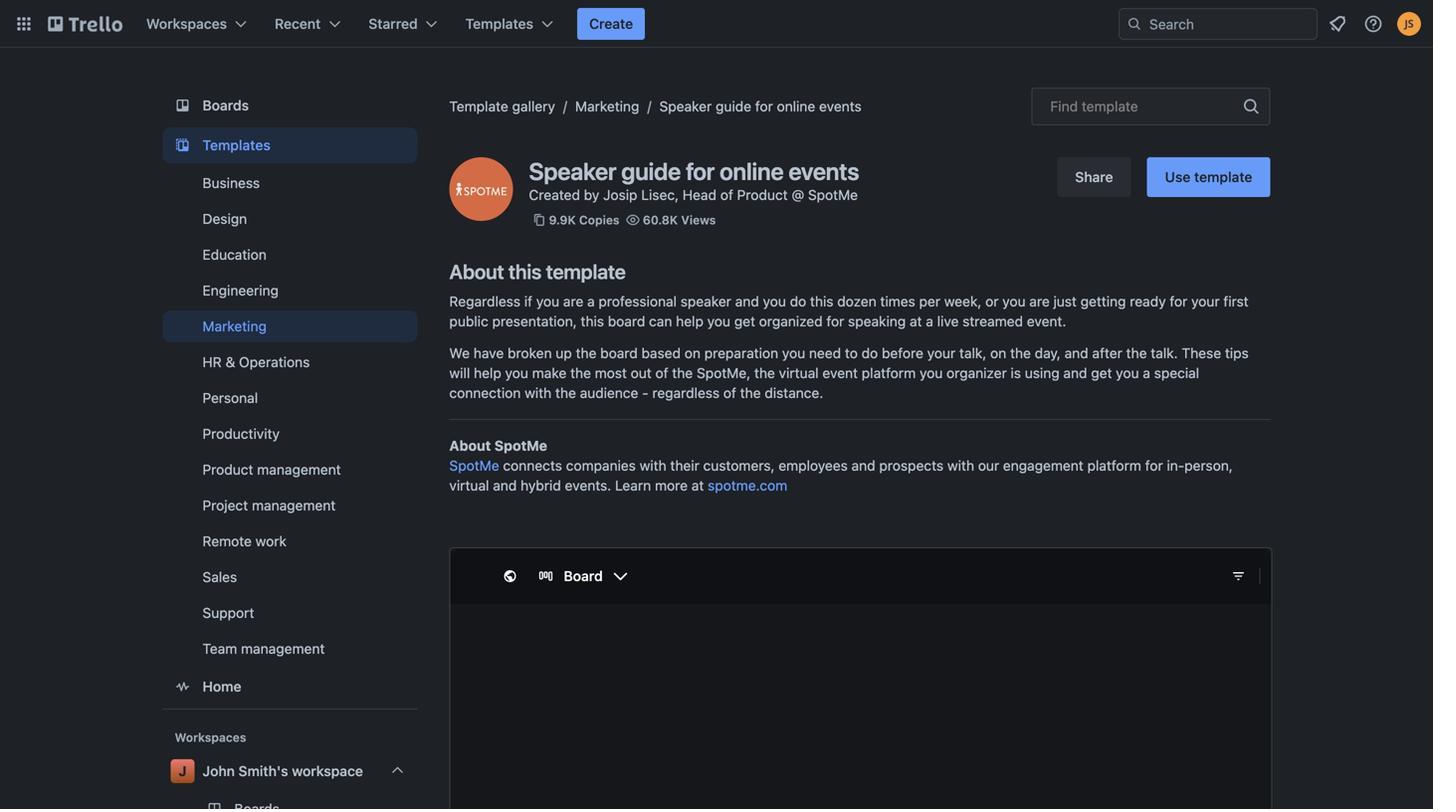 Task type: locate. For each thing, give the bounding box(es) containing it.
1 horizontal spatial virtual
[[779, 365, 819, 381]]

workspaces up 'board' image
[[146, 15, 227, 32]]

on
[[685, 345, 701, 361], [991, 345, 1007, 361]]

1 vertical spatial a
[[926, 313, 934, 330]]

guide for speaker guide for online events created by josip lisec, head of product @ spotme
[[622, 157, 681, 185]]

for inside connects companies with their customers, employees and prospects with our engagement platform for in-person, virtual and hybrid events. learn more at
[[1146, 458, 1164, 474]]

0 vertical spatial platform
[[862, 365, 916, 381]]

distance.
[[765, 385, 824, 401]]

events
[[820, 98, 862, 115], [789, 157, 860, 185]]

for inside the speaker guide for online events created by josip lisec, head of product @ spotme
[[686, 157, 715, 185]]

learn
[[615, 477, 651, 494]]

management down productivity link
[[257, 462, 341, 478]]

smith's
[[239, 763, 288, 780]]

template right find on the top of the page
[[1082, 98, 1139, 115]]

0 horizontal spatial guide
[[622, 157, 681, 185]]

0 vertical spatial online
[[777, 98, 816, 115]]

your left first
[[1192, 293, 1220, 310]]

more
[[655, 477, 688, 494]]

online up @
[[777, 98, 816, 115]]

about up spotme link
[[450, 438, 491, 454]]

0 vertical spatial speaker
[[660, 98, 712, 115]]

management
[[257, 462, 341, 478], [252, 497, 336, 514], [241, 641, 325, 657]]

product up project
[[203, 462, 253, 478]]

connects companies with their customers, employees and prospects with our engagement platform for in-person, virtual and hybrid events. learn more at
[[450, 458, 1234, 494]]

josip lisec, head of product @ spotme image
[[450, 157, 513, 221]]

productivity link
[[163, 418, 418, 450]]

management for project management
[[252, 497, 336, 514]]

about inside about spotme spotme
[[450, 438, 491, 454]]

1 vertical spatial marketing link
[[163, 311, 418, 343]]

speaker
[[681, 293, 732, 310]]

marketing up &
[[203, 318, 267, 335]]

management down the support link
[[241, 641, 325, 657]]

0 vertical spatial about
[[450, 260, 504, 283]]

you left the need
[[783, 345, 806, 361]]

workspace
[[292, 763, 363, 780]]

template inside field
[[1082, 98, 1139, 115]]

and inside regardless if you are a professional speaker and you do this dozen times per week, or you are just getting ready for your first public presentation, this board can help you get organized for speaking at a live streamed event.
[[736, 293, 760, 310]]

hr
[[203, 354, 222, 370]]

0 horizontal spatial product
[[203, 462, 253, 478]]

create
[[590, 15, 633, 32]]

make
[[532, 365, 567, 381]]

if
[[525, 293, 533, 310]]

guide inside the speaker guide for online events created by josip lisec, head of product @ spotme
[[622, 157, 681, 185]]

help down have
[[474, 365, 502, 381]]

management inside "team management" link
[[241, 641, 325, 657]]

virtual inside the we have broken up the board based on preparation you need to do before your talk, on the day, and after the talk. these tips will help you make the most out of the spotme, the virtual event platform you organizer is using and get you a special connection with the audience - regardless of the distance.
[[779, 365, 819, 381]]

you right if
[[536, 293, 560, 310]]

spotme up connects
[[495, 438, 548, 454]]

board up the most
[[601, 345, 638, 361]]

0 horizontal spatial speaker
[[529, 157, 617, 185]]

guide
[[716, 98, 752, 115], [622, 157, 681, 185]]

0 horizontal spatial template
[[546, 260, 626, 283]]

remote work
[[203, 533, 287, 550]]

virtual up distance. at top
[[779, 365, 819, 381]]

online inside the speaker guide for online events created by josip lisec, head of product @ spotme
[[720, 157, 784, 185]]

0 vertical spatial do
[[790, 293, 807, 310]]

1 vertical spatial virtual
[[450, 477, 489, 494]]

workspaces up john
[[175, 731, 246, 745]]

guide for speaker guide for online events
[[716, 98, 752, 115]]

and right day,
[[1065, 345, 1089, 361]]

josip
[[604, 187, 638, 203]]

0 horizontal spatial this
[[509, 260, 542, 283]]

you down before
[[920, 365, 943, 381]]

companies
[[566, 458, 636, 474]]

2 about from the top
[[450, 438, 491, 454]]

management inside the project management link
[[252, 497, 336, 514]]

get up preparation
[[735, 313, 756, 330]]

1 vertical spatial help
[[474, 365, 502, 381]]

2 vertical spatial template
[[546, 260, 626, 283]]

platform
[[862, 365, 916, 381], [1088, 458, 1142, 474]]

a left "special"
[[1143, 365, 1151, 381]]

week,
[[945, 293, 982, 310]]

0 vertical spatial of
[[721, 187, 734, 203]]

0 vertical spatial workspaces
[[146, 15, 227, 32]]

out
[[631, 365, 652, 381]]

and
[[736, 293, 760, 310], [1065, 345, 1089, 361], [1064, 365, 1088, 381], [852, 458, 876, 474], [493, 477, 517, 494]]

for down dozen at the right top of the page
[[827, 313, 845, 330]]

1 vertical spatial events
[[789, 157, 860, 185]]

0 horizontal spatial on
[[685, 345, 701, 361]]

1 vertical spatial online
[[720, 157, 784, 185]]

board down professional
[[608, 313, 646, 330]]

0 vertical spatial templates
[[466, 15, 534, 32]]

will
[[450, 365, 470, 381]]

home image
[[171, 675, 195, 699]]

workspaces
[[146, 15, 227, 32], [175, 731, 246, 745]]

1 horizontal spatial templates
[[466, 15, 534, 32]]

for left in-
[[1146, 458, 1164, 474]]

0 horizontal spatial with
[[525, 385, 552, 401]]

of
[[721, 187, 734, 203], [656, 365, 669, 381], [724, 385, 737, 401]]

use template button
[[1148, 157, 1271, 197]]

1 vertical spatial your
[[928, 345, 956, 361]]

1 horizontal spatial get
[[1092, 365, 1113, 381]]

1 about from the top
[[450, 260, 504, 283]]

remote work link
[[163, 526, 418, 558]]

of down spotme,
[[724, 385, 737, 401]]

spotme
[[808, 187, 858, 203], [495, 438, 548, 454], [450, 458, 500, 474]]

sales
[[203, 569, 237, 585]]

a left live
[[926, 313, 934, 330]]

the down make
[[556, 385, 576, 401]]

2 horizontal spatial with
[[948, 458, 975, 474]]

support link
[[163, 597, 418, 629]]

times
[[881, 293, 916, 310]]

your left "talk,"
[[928, 345, 956, 361]]

marketing
[[576, 98, 640, 115], [203, 318, 267, 335]]

with left 'our'
[[948, 458, 975, 474]]

on right based
[[685, 345, 701, 361]]

2 horizontal spatial a
[[1143, 365, 1151, 381]]

0 horizontal spatial get
[[735, 313, 756, 330]]

1 horizontal spatial platform
[[1088, 458, 1142, 474]]

0 notifications image
[[1326, 12, 1350, 36]]

speaker up the speaker guide for online events created by josip lisec, head of product @ spotme
[[660, 98, 712, 115]]

template for use template
[[1195, 169, 1253, 185]]

spotme.com
[[708, 477, 788, 494]]

0 vertical spatial events
[[820, 98, 862, 115]]

get down after
[[1092, 365, 1113, 381]]

recent button
[[263, 8, 353, 40]]

operations
[[239, 354, 310, 370]]

use template
[[1166, 169, 1253, 185]]

are up event.
[[1030, 293, 1050, 310]]

1 horizontal spatial at
[[910, 313, 923, 330]]

online for speaker guide for online events created by josip lisec, head of product @ spotme
[[720, 157, 784, 185]]

1 vertical spatial template
[[1195, 169, 1253, 185]]

2 vertical spatial a
[[1143, 365, 1151, 381]]

templates inside popup button
[[466, 15, 534, 32]]

60.8k views
[[643, 213, 716, 227]]

0 vertical spatial board
[[608, 313, 646, 330]]

1 horizontal spatial help
[[676, 313, 704, 330]]

board inside the we have broken up the board based on preparation you need to do before your talk, on the day, and after the talk. these tips will help you make the most out of the spotme, the virtual event platform you organizer is using and get you a special connection with the audience - regardless of the distance.
[[601, 345, 638, 361]]

hr & operations
[[203, 354, 310, 370]]

1 vertical spatial product
[[203, 462, 253, 478]]

1 horizontal spatial guide
[[716, 98, 752, 115]]

the down up
[[571, 365, 591, 381]]

0 vertical spatial help
[[676, 313, 704, 330]]

1 vertical spatial management
[[252, 497, 336, 514]]

1 vertical spatial at
[[692, 477, 704, 494]]

1 vertical spatial marketing
[[203, 318, 267, 335]]

presentation,
[[492, 313, 577, 330]]

do right to
[[862, 345, 879, 361]]

0 horizontal spatial a
[[588, 293, 595, 310]]

j
[[179, 763, 187, 780]]

platform inside connects companies with their customers, employees and prospects with our engagement platform for in-person, virtual and hybrid events. learn more at
[[1088, 458, 1142, 474]]

management inside product management link
[[257, 462, 341, 478]]

do inside regardless if you are a professional speaker and you do this dozen times per week, or you are just getting ready for your first public presentation, this board can help you get organized for speaking at a live streamed event.
[[790, 293, 807, 310]]

product inside the speaker guide for online events created by josip lisec, head of product @ spotme
[[737, 187, 788, 203]]

0 horizontal spatial virtual
[[450, 477, 489, 494]]

template inside button
[[1195, 169, 1253, 185]]

1 horizontal spatial on
[[991, 345, 1007, 361]]

management down product management link at the bottom of page
[[252, 497, 336, 514]]

templates up template gallery
[[466, 15, 534, 32]]

for
[[756, 98, 773, 115], [686, 157, 715, 185], [1170, 293, 1188, 310], [827, 313, 845, 330], [1146, 458, 1164, 474]]

1 horizontal spatial product
[[737, 187, 788, 203]]

with
[[525, 385, 552, 401], [640, 458, 667, 474], [948, 458, 975, 474]]

ready
[[1130, 293, 1167, 310]]

templates
[[466, 15, 534, 32], [203, 137, 271, 153]]

marketing link right gallery
[[576, 98, 640, 115]]

0 horizontal spatial do
[[790, 293, 807, 310]]

0 horizontal spatial are
[[563, 293, 584, 310]]

you down speaker
[[708, 313, 731, 330]]

guide up 'lisec,'
[[622, 157, 681, 185]]

find
[[1051, 98, 1079, 115]]

and right using
[[1064, 365, 1088, 381]]

template right use on the top
[[1195, 169, 1253, 185]]

platform down before
[[862, 365, 916, 381]]

0 vertical spatial at
[[910, 313, 923, 330]]

speaker inside the speaker guide for online events created by josip lisec, head of product @ spotme
[[529, 157, 617, 185]]

workspaces inside workspaces "popup button"
[[146, 15, 227, 32]]

of right head at the top of the page
[[721, 187, 734, 203]]

0 vertical spatial spotme
[[808, 187, 858, 203]]

and down about spotme spotme
[[493, 477, 517, 494]]

0 vertical spatial get
[[735, 313, 756, 330]]

2 vertical spatial spotme
[[450, 458, 500, 474]]

2 horizontal spatial this
[[811, 293, 834, 310]]

live
[[938, 313, 959, 330]]

special
[[1155, 365, 1200, 381]]

0 vertical spatial a
[[588, 293, 595, 310]]

0 vertical spatial marketing
[[576, 98, 640, 115]]

1 vertical spatial templates
[[203, 137, 271, 153]]

0 vertical spatial this
[[509, 260, 542, 283]]

0 vertical spatial your
[[1192, 293, 1220, 310]]

guide up the speaker guide for online events created by josip lisec, head of product @ spotme
[[716, 98, 752, 115]]

1 vertical spatial get
[[1092, 365, 1113, 381]]

0 horizontal spatial help
[[474, 365, 502, 381]]

spotme left connects
[[450, 458, 500, 474]]

0 horizontal spatial your
[[928, 345, 956, 361]]

person,
[[1185, 458, 1234, 474]]

engagement
[[1004, 458, 1084, 474]]

2 vertical spatial management
[[241, 641, 325, 657]]

project management
[[203, 497, 336, 514]]

1 horizontal spatial speaker
[[660, 98, 712, 115]]

spotme right @
[[808, 187, 858, 203]]

streamed
[[963, 313, 1024, 330]]

template down 9.9k copies
[[546, 260, 626, 283]]

a inside the we have broken up the board based on preparation you need to do before your talk, on the day, and after the talk. these tips will help you make the most out of the spotme, the virtual event platform you organizer is using and get you a special connection with the audience - regardless of the distance.
[[1143, 365, 1151, 381]]

regardless
[[653, 385, 720, 401]]

with down make
[[525, 385, 552, 401]]

1 vertical spatial this
[[811, 293, 834, 310]]

team management link
[[163, 633, 418, 665]]

product management
[[203, 462, 341, 478]]

engineering
[[203, 282, 279, 299]]

and right speaker
[[736, 293, 760, 310]]

1 horizontal spatial with
[[640, 458, 667, 474]]

we have broken up the board based on preparation you need to do before your talk, on the day, and after the talk. these tips will help you make the most out of the spotme, the virtual event platform you organizer is using and get you a special connection with the audience - regardless of the distance.
[[450, 345, 1249, 401]]

0 vertical spatial template
[[1082, 98, 1139, 115]]

to
[[845, 345, 858, 361]]

at down per
[[910, 313, 923, 330]]

0 horizontal spatial platform
[[862, 365, 916, 381]]

product left @
[[737, 187, 788, 203]]

1 horizontal spatial marketing
[[576, 98, 640, 115]]

this down professional
[[581, 313, 604, 330]]

1 horizontal spatial this
[[581, 313, 604, 330]]

these
[[1182, 345, 1222, 361]]

at down their at the bottom left of page
[[692, 477, 704, 494]]

events inside the speaker guide for online events created by josip lisec, head of product @ spotme
[[789, 157, 860, 185]]

1 vertical spatial about
[[450, 438, 491, 454]]

1 vertical spatial guide
[[622, 157, 681, 185]]

about up regardless
[[450, 260, 504, 283]]

2 horizontal spatial template
[[1195, 169, 1253, 185]]

0 vertical spatial guide
[[716, 98, 752, 115]]

2 vertical spatial of
[[724, 385, 737, 401]]

marketing link up hr & operations link
[[163, 311, 418, 343]]

this left dozen at the right top of the page
[[811, 293, 834, 310]]

our
[[979, 458, 1000, 474]]

design link
[[163, 203, 418, 235]]

on right "talk,"
[[991, 345, 1007, 361]]

public
[[450, 313, 489, 330]]

business
[[203, 175, 260, 191]]

primary element
[[0, 0, 1434, 48]]

we
[[450, 345, 470, 361]]

just
[[1054, 293, 1077, 310]]

marketing right gallery
[[576, 98, 640, 115]]

1 horizontal spatial are
[[1030, 293, 1050, 310]]

1 vertical spatial platform
[[1088, 458, 1142, 474]]

are up presentation,
[[563, 293, 584, 310]]

engineering link
[[163, 275, 418, 307]]

60.8k
[[643, 213, 678, 227]]

events.
[[565, 477, 612, 494]]

are
[[563, 293, 584, 310], [1030, 293, 1050, 310]]

do up organized at top right
[[790, 293, 807, 310]]

1 horizontal spatial your
[[1192, 293, 1220, 310]]

need
[[810, 345, 842, 361]]

1 horizontal spatial marketing link
[[576, 98, 640, 115]]

personal
[[203, 390, 258, 406]]

with up more
[[640, 458, 667, 474]]

a left professional
[[588, 293, 595, 310]]

online down speaker guide for online events
[[720, 157, 784, 185]]

1 vertical spatial do
[[862, 345, 879, 361]]

template
[[1082, 98, 1139, 115], [1195, 169, 1253, 185], [546, 260, 626, 283]]

their
[[671, 458, 700, 474]]

1 vertical spatial speaker
[[529, 157, 617, 185]]

help
[[676, 313, 704, 330], [474, 365, 502, 381]]

0 vertical spatial product
[[737, 187, 788, 203]]

1 vertical spatial of
[[656, 365, 669, 381]]

9.9k copies
[[549, 213, 620, 227]]

organized
[[760, 313, 823, 330]]

this up if
[[509, 260, 542, 283]]

of down based
[[656, 365, 669, 381]]

1 horizontal spatial template
[[1082, 98, 1139, 115]]

@
[[792, 187, 805, 203]]

0 horizontal spatial templates
[[203, 137, 271, 153]]

templates up the business
[[203, 137, 271, 153]]

for up head at the top of the page
[[686, 157, 715, 185]]

the
[[576, 345, 597, 361], [1011, 345, 1031, 361], [1127, 345, 1148, 361], [571, 365, 591, 381], [672, 365, 693, 381], [755, 365, 776, 381], [556, 385, 576, 401], [741, 385, 761, 401]]

platform left in-
[[1088, 458, 1142, 474]]

views
[[681, 213, 716, 227]]

virtual down spotme link
[[450, 477, 489, 494]]

1 vertical spatial board
[[601, 345, 638, 361]]

speaker for speaker guide for online events created by josip lisec, head of product @ spotme
[[529, 157, 617, 185]]

0 vertical spatial virtual
[[779, 365, 819, 381]]

or
[[986, 293, 999, 310]]

0 horizontal spatial at
[[692, 477, 704, 494]]

1 horizontal spatial do
[[862, 345, 879, 361]]

0 vertical spatial management
[[257, 462, 341, 478]]

online
[[777, 98, 816, 115], [720, 157, 784, 185]]

speaker up the 'created'
[[529, 157, 617, 185]]

2 vertical spatial this
[[581, 313, 604, 330]]

about for about this template
[[450, 260, 504, 283]]

0 horizontal spatial marketing link
[[163, 311, 418, 343]]

help down speaker
[[676, 313, 704, 330]]



Task type: vqa. For each thing, say whether or not it's contained in the screenshot.
THE STAR OR UNSTAR BOARD image
no



Task type: describe. For each thing, give the bounding box(es) containing it.
0 vertical spatial marketing link
[[576, 98, 640, 115]]

dozen
[[838, 293, 877, 310]]

the up "regardless"
[[672, 365, 693, 381]]

at inside connects companies with their customers, employees and prospects with our engagement platform for in-person, virtual and hybrid events. learn more at
[[692, 477, 704, 494]]

have
[[474, 345, 504, 361]]

get inside the we have broken up the board based on preparation you need to do before your talk, on the day, and after the talk. these tips will help you make the most out of the spotme, the virtual event platform you organizer is using and get you a special connection with the audience - regardless of the distance.
[[1092, 365, 1113, 381]]

spotme inside the speaker guide for online events created by josip lisec, head of product @ spotme
[[808, 187, 858, 203]]

connects
[[503, 458, 563, 474]]

team management
[[203, 641, 325, 657]]

using
[[1025, 365, 1060, 381]]

1 vertical spatial workspaces
[[175, 731, 246, 745]]

customers,
[[704, 458, 775, 474]]

and left prospects at the bottom of the page
[[852, 458, 876, 474]]

your inside the we have broken up the board based on preparation you need to do before your talk, on the day, and after the talk. these tips will help you make the most out of the spotme, the virtual event platform you organizer is using and get you a special connection with the audience - regardless of the distance.
[[928, 345, 956, 361]]

the left talk.
[[1127, 345, 1148, 361]]

boards link
[[163, 88, 418, 123]]

for right ready
[[1170, 293, 1188, 310]]

the down spotme,
[[741, 385, 761, 401]]

personal link
[[163, 382, 418, 414]]

get inside regardless if you are a professional speaker and you do this dozen times per week, or you are just getting ready for your first public presentation, this board can help you get organized for speaking at a live streamed event.
[[735, 313, 756, 330]]

virtual inside connects companies with their customers, employees and prospects with our engagement platform for in-person, virtual and hybrid events. learn more at
[[450, 477, 489, 494]]

for down the primary element
[[756, 98, 773, 115]]

help inside the we have broken up the board based on preparation you need to do before your talk, on the day, and after the talk. these tips will help you make the most out of the spotme, the virtual event platform you organizer is using and get you a special connection with the audience - regardless of the distance.
[[474, 365, 502, 381]]

search image
[[1127, 16, 1143, 32]]

preparation
[[705, 345, 779, 361]]

first
[[1224, 293, 1249, 310]]

1 are from the left
[[563, 293, 584, 310]]

event
[[823, 365, 858, 381]]

day,
[[1035, 345, 1061, 361]]

the right up
[[576, 345, 597, 361]]

the down preparation
[[755, 365, 776, 381]]

online for speaker guide for online events
[[777, 98, 816, 115]]

Search field
[[1143, 9, 1317, 39]]

home
[[203, 679, 242, 695]]

about for about spotme spotme
[[450, 438, 491, 454]]

talk,
[[960, 345, 987, 361]]

open information menu image
[[1364, 14, 1384, 34]]

of inside the speaker guide for online events created by josip lisec, head of product @ spotme
[[721, 187, 734, 203]]

audience
[[580, 385, 639, 401]]

back to home image
[[48, 8, 122, 40]]

template board image
[[171, 133, 195, 157]]

at inside regardless if you are a professional speaker and you do this dozen times per week, or you are just getting ready for your first public presentation, this board can help you get organized for speaking at a live streamed event.
[[910, 313, 923, 330]]

head
[[683, 187, 717, 203]]

john smith's workspace
[[203, 763, 363, 780]]

1 on from the left
[[685, 345, 701, 361]]

by
[[584, 187, 600, 203]]

remote
[[203, 533, 252, 550]]

starred
[[369, 15, 418, 32]]

template
[[450, 98, 509, 115]]

created
[[529, 187, 580, 203]]

2 on from the left
[[991, 345, 1007, 361]]

broken
[[508, 345, 552, 361]]

you down broken at left
[[505, 365, 529, 381]]

you right or
[[1003, 293, 1026, 310]]

lisec,
[[642, 187, 679, 203]]

professional
[[599, 293, 677, 310]]

platform inside the we have broken up the board based on preparation you need to do before your talk, on the day, and after the talk. these tips will help you make the most out of the spotme, the virtual event platform you organizer is using and get you a special connection with the audience - regardless of the distance.
[[862, 365, 916, 381]]

prospects
[[880, 458, 944, 474]]

templates button
[[454, 8, 566, 40]]

speaker guide for online events created by josip lisec, head of product @ spotme
[[529, 157, 860, 203]]

support
[[203, 605, 254, 621]]

management for team management
[[241, 641, 325, 657]]

speaker guide for online events link
[[660, 98, 862, 115]]

spotme link
[[450, 458, 500, 474]]

home link
[[163, 669, 418, 705]]

board image
[[171, 94, 195, 117]]

-
[[642, 385, 649, 401]]

template gallery link
[[450, 98, 555, 115]]

help inside regardless if you are a professional speaker and you do this dozen times per week, or you are just getting ready for your first public presentation, this board can help you get organized for speaking at a live streamed event.
[[676, 313, 704, 330]]

1 horizontal spatial a
[[926, 313, 934, 330]]

events for speaker guide for online events
[[820, 98, 862, 115]]

product management link
[[163, 454, 418, 486]]

0 horizontal spatial marketing
[[203, 318, 267, 335]]

you up organized at top right
[[763, 293, 786, 310]]

gallery
[[512, 98, 555, 115]]

tips
[[1226, 345, 1249, 361]]

productivity
[[203, 426, 280, 442]]

your inside regardless if you are a professional speaker and you do this dozen times per week, or you are just getting ready for your first public presentation, this board can help you get organized for speaking at a live streamed event.
[[1192, 293, 1220, 310]]

template for find template
[[1082, 98, 1139, 115]]

boards
[[203, 97, 249, 114]]

the up is
[[1011, 345, 1031, 361]]

management for product management
[[257, 462, 341, 478]]

connection
[[450, 385, 521, 401]]

Find template field
[[1032, 88, 1271, 125]]

event.
[[1027, 313, 1067, 330]]

per
[[920, 293, 941, 310]]

spotme,
[[697, 365, 751, 381]]

do inside the we have broken up the board based on preparation you need to do before your talk, on the day, and after the talk. these tips will help you make the most out of the spotme, the virtual event platform you organizer is using and get you a special connection with the audience - regardless of the distance.
[[862, 345, 879, 361]]

about spotme spotme
[[450, 438, 548, 474]]

regardless if you are a professional speaker and you do this dozen times per week, or you are just getting ready for your first public presentation, this board can help you get organized for speaking at a live streamed event.
[[450, 293, 1249, 330]]

2 are from the left
[[1030, 293, 1050, 310]]

you down after
[[1116, 365, 1140, 381]]

about this template
[[450, 260, 626, 283]]

share button
[[1058, 157, 1132, 197]]

find template
[[1051, 98, 1139, 115]]

regardless
[[450, 293, 521, 310]]

john smith (johnsmith38824343) image
[[1398, 12, 1422, 36]]

speaking
[[848, 313, 906, 330]]

1 vertical spatial spotme
[[495, 438, 548, 454]]

template gallery
[[450, 98, 555, 115]]

before
[[882, 345, 924, 361]]

speaker guide for online events
[[660, 98, 862, 115]]

getting
[[1081, 293, 1127, 310]]

board inside regardless if you are a professional speaker and you do this dozen times per week, or you are just getting ready for your first public presentation, this board can help you get organized for speaking at a live streamed event.
[[608, 313, 646, 330]]

speaker for speaker guide for online events
[[660, 98, 712, 115]]

employees
[[779, 458, 848, 474]]

business link
[[163, 167, 418, 199]]

in-
[[1167, 458, 1185, 474]]

with inside the we have broken up the board based on preparation you need to do before your talk, on the day, and after the talk. these tips will help you make the most out of the spotme, the virtual event platform you organizer is using and get you a special connection with the audience - regardless of the distance.
[[525, 385, 552, 401]]

up
[[556, 345, 572, 361]]

talk.
[[1151, 345, 1179, 361]]

design
[[203, 211, 247, 227]]

copies
[[579, 213, 620, 227]]

spotme.com link
[[708, 477, 788, 494]]

starred button
[[357, 8, 450, 40]]

work
[[256, 533, 287, 550]]

is
[[1011, 365, 1022, 381]]

events for speaker guide for online events created by josip lisec, head of product @ spotme
[[789, 157, 860, 185]]



